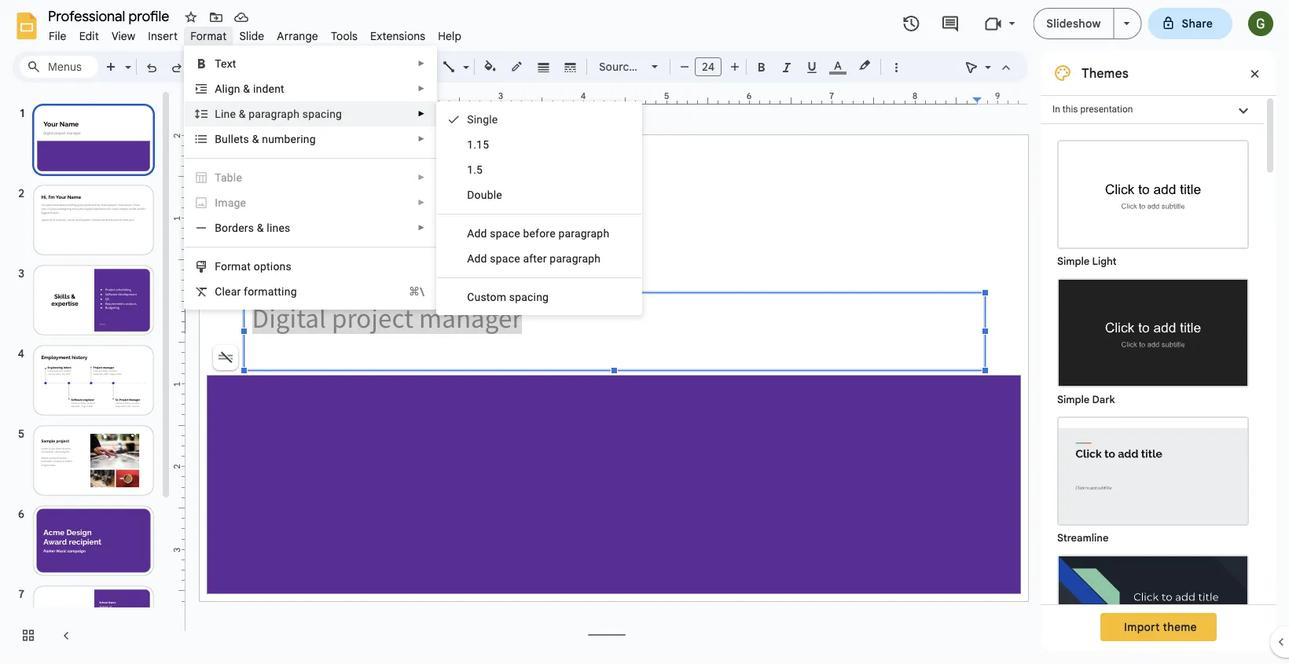 Task type: vqa. For each thing, say whether or not it's contained in the screenshot.
the Tools
yes



Task type: describe. For each thing, give the bounding box(es) containing it.
paragraph for add space b efore paragraph
[[559, 227, 610, 240]]

share button
[[1149, 8, 1233, 39]]

menu containing text
[[184, 46, 437, 310]]

simple dark
[[1058, 394, 1116, 406]]

& right lign
[[243, 82, 250, 95]]

borders
[[215, 221, 254, 234]]

s ingle
[[467, 113, 498, 126]]

Font size field
[[695, 57, 728, 80]]

text
[[215, 57, 236, 70]]

l ine & paragraph spacing
[[215, 107, 342, 120]]

paragraph for a dd space after paragraph
[[550, 252, 601, 265]]

2 ► from the top
[[418, 84, 426, 93]]

option inside themes application
[[213, 345, 238, 370]]

highlight color image
[[857, 56, 874, 75]]

extensions menu item
[[364, 27, 432, 45]]

format options
[[215, 260, 292, 273]]

tools menu item
[[325, 27, 364, 45]]

insert
[[148, 29, 178, 43]]

add space before paragraph b element
[[467, 227, 615, 240]]

options
[[254, 260, 292, 273]]

► for borders & lines
[[418, 223, 426, 232]]

► for text
[[418, 59, 426, 68]]

right margin image
[[974, 92, 1029, 104]]

menu bar inside menu bar banner
[[42, 20, 468, 46]]

presentation options image
[[1124, 22, 1131, 25]]

Focus radio
[[1050, 547, 1258, 665]]

do not autofit image
[[215, 347, 237, 369]]

1. 5
[[467, 163, 483, 176]]

lear
[[222, 285, 241, 298]]

import theme button
[[1101, 614, 1218, 642]]

table menu item
[[185, 165, 437, 190]]

► for bulle
[[418, 135, 426, 144]]

mode and view toolbar
[[960, 51, 1019, 83]]

a lign & indent
[[215, 82, 285, 95]]

new slide with layout image
[[121, 57, 131, 62]]

file
[[49, 29, 67, 43]]

⌘\
[[409, 285, 425, 298]]

streamline
[[1058, 532, 1109, 545]]

lines
[[267, 221, 291, 234]]

c for ustom
[[467, 291, 475, 304]]

s
[[244, 133, 249, 146]]

t
[[240, 133, 244, 146]]

ine
[[221, 107, 236, 120]]

border dash option
[[562, 56, 580, 78]]

arrange
[[277, 29, 318, 43]]

slide
[[239, 29, 265, 43]]

simple for simple light
[[1058, 255, 1090, 268]]

import
[[1125, 621, 1161, 634]]

1
[[467, 138, 474, 151]]

in
[[1053, 104, 1061, 115]]

formatting
[[244, 285, 297, 298]]

main toolbar
[[98, 0, 909, 326]]

ingle
[[474, 113, 498, 126]]

view menu item
[[105, 27, 142, 45]]

bullets & numbering t element
[[215, 133, 321, 146]]

Star checkbox
[[180, 6, 202, 28]]

.15
[[474, 138, 489, 151]]

after
[[523, 252, 547, 265]]

Simple Light radio
[[1050, 132, 1258, 665]]

border weight option
[[535, 56, 553, 78]]

arrange menu item
[[271, 27, 325, 45]]

theme
[[1164, 621, 1198, 634]]

i m age
[[215, 196, 246, 209]]

i
[[215, 196, 218, 209]]

a for dd
[[467, 252, 475, 265]]

import theme
[[1125, 621, 1198, 634]]

presentation
[[1081, 104, 1134, 115]]

table
[[215, 171, 242, 184]]

age
[[228, 196, 246, 209]]

5
[[477, 163, 483, 176]]

format for format options
[[215, 260, 251, 273]]

a for lign
[[215, 82, 222, 95]]

insert menu item
[[142, 27, 184, 45]]

add space after paragraph a element
[[467, 252, 606, 265]]

efore
[[530, 227, 556, 240]]

sans
[[638, 60, 663, 74]]

align & indent a element
[[215, 82, 289, 95]]

lign
[[222, 82, 240, 95]]

add
[[467, 227, 487, 240]]

focus image
[[1059, 557, 1248, 663]]

slide menu item
[[233, 27, 271, 45]]

c for lear
[[215, 285, 222, 298]]

d
[[467, 188, 475, 201]]

clear formatting c element
[[215, 285, 302, 298]]



Task type: locate. For each thing, give the bounding box(es) containing it.
paragraph
[[249, 107, 300, 120], [559, 227, 610, 240], [550, 252, 601, 265]]

► inside the table menu item
[[418, 173, 426, 182]]

format
[[190, 29, 227, 43], [215, 260, 251, 273]]

menu bar
[[42, 20, 468, 46]]

format down star option
[[190, 29, 227, 43]]

spacing
[[303, 107, 342, 120], [510, 291, 549, 304]]

font list. source sans pro selected. option
[[599, 56, 684, 78]]

► down extensions
[[418, 84, 426, 93]]

►
[[418, 59, 426, 68], [418, 84, 426, 93], [418, 109, 426, 118], [418, 135, 426, 144], [418, 173, 426, 182], [418, 198, 426, 207], [418, 223, 426, 232]]

► left 1.
[[418, 173, 426, 182]]

indent
[[253, 82, 285, 95]]

themes
[[1082, 65, 1129, 81]]

1 vertical spatial simple
[[1058, 394, 1090, 406]]

menu item containing i
[[185, 190, 437, 216]]

Rename text field
[[42, 6, 179, 25]]

menu
[[184, 46, 437, 310], [437, 101, 643, 315]]

1.15 1 element
[[467, 138, 494, 151]]

format options \ element
[[215, 260, 296, 273]]

& left lines
[[257, 221, 264, 234]]

themes application
[[0, 0, 1290, 665]]

simple for simple dark
[[1058, 394, 1090, 406]]

m
[[218, 196, 228, 209]]

source
[[599, 60, 636, 74]]

format menu item
[[184, 27, 233, 45]]

2 space from the top
[[490, 252, 521, 265]]

Simple Dark radio
[[1050, 271, 1258, 409]]

c ustom spacing
[[467, 291, 549, 304]]

single s element
[[467, 113, 503, 126]]

borders & lines q element
[[215, 221, 295, 234]]

3 ► from the top
[[418, 109, 426, 118]]

1 horizontal spatial c
[[467, 291, 475, 304]]

l
[[215, 107, 221, 120]]

1 horizontal spatial spacing
[[510, 291, 549, 304]]

c right "⌘\"
[[467, 291, 475, 304]]

image m element
[[215, 196, 251, 209]]

slideshow
[[1047, 17, 1102, 30]]

fill color: transparent image
[[482, 56, 500, 76]]

in this presentation
[[1053, 104, 1134, 115]]

line & paragraph spacing l element
[[215, 107, 347, 120]]

b
[[523, 227, 530, 240]]

7 ► from the top
[[418, 223, 426, 232]]

1 space from the top
[[490, 227, 521, 240]]

2 simple from the top
[[1058, 394, 1090, 406]]

source sans pro
[[599, 60, 684, 74]]

simple left "light"
[[1058, 255, 1090, 268]]

1 .15
[[467, 138, 489, 151]]

navigation
[[0, 89, 173, 665]]

select line image
[[459, 57, 470, 62]]

menu item
[[185, 190, 437, 216]]

1 vertical spatial spacing
[[510, 291, 549, 304]]

slideshow button
[[1034, 8, 1115, 39]]

simple inside simple dark "option"
[[1058, 394, 1090, 406]]

table 2 element
[[215, 171, 247, 184]]

paragraph right efore
[[559, 227, 610, 240]]

c lear formatting
[[215, 285, 297, 298]]

ouble
[[475, 188, 503, 201]]

option group
[[1041, 124, 1265, 665]]

menu bar containing file
[[42, 20, 468, 46]]

paragraph down indent
[[249, 107, 300, 120]]

option
[[213, 345, 238, 370]]

c down format options
[[215, 285, 222, 298]]

&
[[243, 82, 250, 95], [239, 107, 246, 120], [252, 133, 259, 146], [257, 221, 264, 234]]

► for i
[[418, 198, 426, 207]]

tools
[[331, 29, 358, 43]]

spacing up numbering
[[303, 107, 342, 120]]

simple light
[[1058, 255, 1117, 268]]

help
[[438, 29, 462, 43]]

► down the extensions menu item
[[418, 59, 426, 68]]

0 horizontal spatial a
[[215, 82, 222, 95]]

4 ► from the top
[[418, 135, 426, 144]]

edit
[[79, 29, 99, 43]]

6 ► from the top
[[418, 198, 426, 207]]

option group inside themes section
[[1041, 124, 1265, 665]]

pro
[[666, 60, 684, 74]]

custom spacing c element
[[467, 291, 554, 304]]

simple inside simple light option
[[1058, 255, 1090, 268]]

ustom
[[475, 291, 507, 304]]

simple left dark
[[1058, 394, 1090, 406]]

format inside menu item
[[190, 29, 227, 43]]

this
[[1063, 104, 1079, 115]]

space left b
[[490, 227, 521, 240]]

menu containing s
[[437, 101, 643, 315]]

space
[[490, 227, 521, 240], [490, 252, 521, 265]]

► for table
[[418, 173, 426, 182]]

spacing right ustom
[[510, 291, 549, 304]]

in this presentation tab
[[1041, 95, 1265, 124]]

0 vertical spatial space
[[490, 227, 521, 240]]

0 horizontal spatial spacing
[[303, 107, 342, 120]]

0 vertical spatial format
[[190, 29, 227, 43]]

► left s at left
[[418, 109, 426, 118]]

0 vertical spatial a
[[215, 82, 222, 95]]

add space b efore paragraph
[[467, 227, 610, 240]]

1 horizontal spatial a
[[467, 252, 475, 265]]

d ouble
[[467, 188, 503, 201]]

⌘backslash element
[[390, 284, 425, 300]]

share
[[1183, 17, 1214, 30]]

text color image
[[830, 56, 847, 75]]

0 vertical spatial paragraph
[[249, 107, 300, 120]]

dd
[[475, 252, 487, 265]]

1 vertical spatial paragraph
[[559, 227, 610, 240]]

border color: transparent image
[[509, 56, 527, 76]]

left margin image
[[201, 92, 257, 104]]

extensions
[[371, 29, 426, 43]]

1 simple from the top
[[1058, 255, 1090, 268]]

2 vertical spatial paragraph
[[550, 252, 601, 265]]

paragraph right after
[[550, 252, 601, 265]]

double d element
[[467, 188, 507, 201]]

edit menu item
[[73, 27, 105, 45]]

numbering
[[262, 133, 316, 146]]

a dd space after paragraph
[[467, 252, 601, 265]]

s
[[467, 113, 474, 126]]

5 ► from the top
[[418, 173, 426, 182]]

& right ine
[[239, 107, 246, 120]]

1 vertical spatial space
[[490, 252, 521, 265]]

file menu item
[[42, 27, 73, 45]]

Streamline radio
[[1050, 409, 1258, 547]]

a
[[215, 82, 222, 95], [467, 252, 475, 265]]

1.
[[467, 163, 477, 176]]

light
[[1093, 255, 1117, 268]]

► left add
[[418, 223, 426, 232]]

borders & lines
[[215, 221, 291, 234]]

simple
[[1058, 255, 1090, 268], [1058, 394, 1090, 406]]

dark
[[1093, 394, 1116, 406]]

help menu item
[[432, 27, 468, 45]]

bulle t s & numbering
[[215, 133, 316, 146]]

0 vertical spatial simple
[[1058, 255, 1090, 268]]

► inside 'menu item'
[[418, 198, 426, 207]]

a down add
[[467, 252, 475, 265]]

1.5 5 element
[[467, 163, 488, 176]]

format up lear
[[215, 260, 251, 273]]

text s element
[[215, 57, 241, 70]]

Font size text field
[[696, 57, 721, 76]]

0 horizontal spatial c
[[215, 285, 222, 298]]

c
[[215, 285, 222, 298], [467, 291, 475, 304]]

1 vertical spatial a
[[467, 252, 475, 265]]

1 vertical spatial format
[[215, 260, 251, 273]]

Menus field
[[20, 56, 98, 78]]

menu item inside themes application
[[185, 190, 437, 216]]

a up l
[[215, 82, 222, 95]]

► left d
[[418, 198, 426, 207]]

space right dd in the top left of the page
[[490, 252, 521, 265]]

navigation inside themes application
[[0, 89, 173, 665]]

0 vertical spatial spacing
[[303, 107, 342, 120]]

themes section
[[1041, 51, 1277, 665]]

format for format
[[190, 29, 227, 43]]

option group containing simple light
[[1041, 124, 1265, 665]]

& right s
[[252, 133, 259, 146]]

► left 1
[[418, 135, 426, 144]]

view
[[112, 29, 136, 43]]

1 ► from the top
[[418, 59, 426, 68]]

menu bar banner
[[0, 0, 1290, 665]]

bulle
[[215, 133, 240, 146]]



